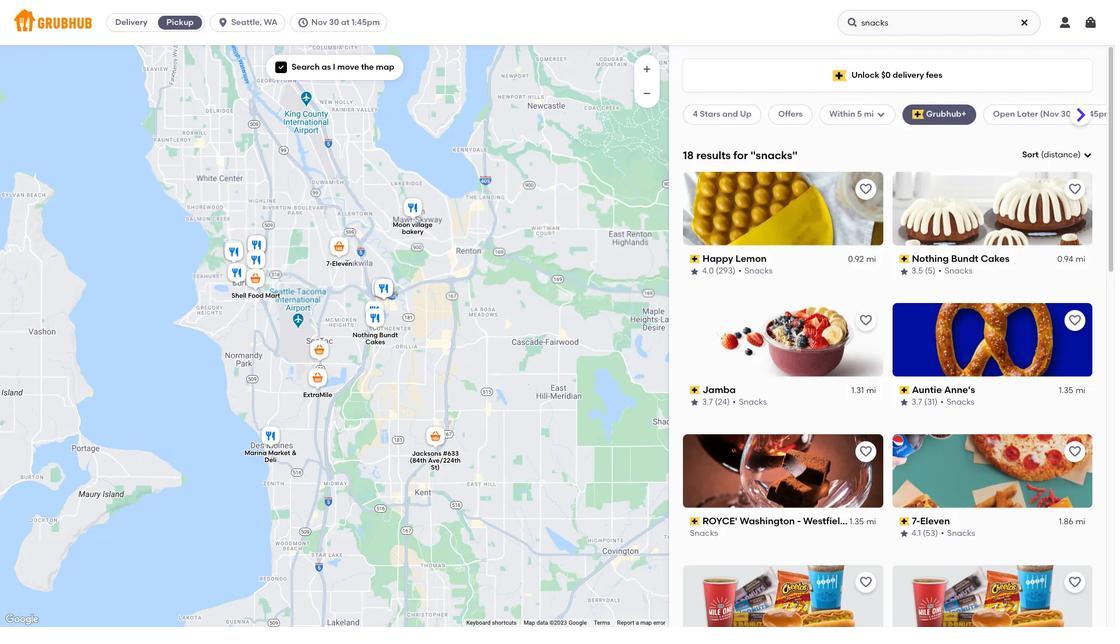 Task type: vqa. For each thing, say whether or not it's contained in the screenshot.
Search
yes



Task type: describe. For each thing, give the bounding box(es) containing it.
terms link
[[594, 620, 610, 626]]

1 horizontal spatial nothing bundt cakes
[[912, 253, 1010, 264]]

extramile image
[[306, 366, 329, 392]]

extramile
[[303, 392, 332, 399]]

report
[[617, 620, 634, 626]]

"snacks"
[[750, 148, 798, 162]]

keyboard
[[466, 620, 491, 626]]

7- inside map region
[[326, 260, 332, 267]]

stars
[[700, 109, 720, 119]]

error
[[653, 620, 666, 626]]

antojitos michalisco 1st ave image
[[245, 233, 268, 259]]

fees
[[926, 70, 942, 80]]

none field containing sort
[[1022, 149, 1092, 161]]

up
[[740, 109, 752, 119]]

3.7 for auntie anne's
[[911, 397, 922, 407]]

grubhub plus flag logo image for unlock $0 delivery fees
[[833, 70, 847, 81]]

1.35 mi for royce' washington - westfield southcenter mall
[[849, 517, 876, 527]]

save this restaurant image for auntie anne's
[[1068, 313, 1082, 327]]

1.31 mi
[[851, 386, 876, 395]]

mawadda cafe image
[[245, 233, 268, 259]]

jacksons #633 (84th ave/224th st)
[[410, 450, 461, 471]]

5
[[857, 109, 862, 119]]

and
[[722, 109, 738, 119]]

westfield
[[803, 515, 846, 526]]

search as i move the map
[[292, 62, 394, 72]]

1.35 for anne's
[[1059, 386, 1073, 395]]

(84th
[[410, 457, 426, 464]]

0.92 mi
[[848, 254, 876, 264]]

4.1
[[911, 529, 921, 538]]

snacks right (24)
[[739, 397, 767, 407]]

pickup
[[166, 17, 194, 27]]

shell food mart image
[[244, 267, 267, 293]]

4.0
[[702, 266, 714, 276]]

moon
[[393, 221, 410, 229]]

(31)
[[924, 397, 938, 407]]

1 horizontal spatial eleven
[[920, 515, 950, 526]]

#633
[[443, 450, 459, 457]]

• snacks for jamba
[[733, 397, 767, 407]]

moon village bakery
[[393, 221, 433, 236]]

save this restaurant image for 7-eleven
[[1068, 445, 1082, 459]]

save this restaurant button for nothing bundt cakes
[[1064, 179, 1085, 200]]

(293)
[[716, 266, 735, 276]]

unlock $0 delivery fees
[[851, 70, 942, 80]]

jacksons
[[412, 450, 441, 457]]

18
[[683, 148, 694, 162]]

subscription pass image left "jamba"
[[690, 386, 700, 394]]

7 eleven image
[[328, 235, 351, 261]]

snacks for nothing
[[944, 266, 973, 276]]

within 5 mi
[[829, 109, 874, 119]]

the
[[361, 62, 374, 72]]

i
[[333, 62, 335, 72]]

google
[[568, 620, 587, 626]]

0 vertical spatial cakes
[[981, 253, 1010, 264]]

open later (nov 30 at 1:45pm)
[[993, 109, 1115, 119]]

1 vertical spatial 7-eleven
[[912, 515, 950, 526]]

3.7 (24)
[[702, 397, 730, 407]]

subscription pass image for nothing
[[899, 255, 910, 263]]

mi for washington
[[866, 517, 876, 527]]

pickup button
[[156, 13, 204, 32]]

extramile logo image
[[683, 565, 883, 627]]

seattle,
[[231, 17, 262, 27]]

auntie anne's image
[[372, 277, 395, 303]]

seattle, wa button
[[210, 13, 290, 32]]

3.7 for jamba
[[702, 397, 713, 407]]

pierro bakery image
[[244, 249, 268, 274]]

washington
[[740, 515, 795, 526]]

open
[[993, 109, 1015, 119]]

(24)
[[715, 397, 730, 407]]

auntie anne's logo image
[[892, 303, 1092, 377]]

save this restaurant button for happy lemon
[[855, 179, 876, 200]]

&
[[292, 449, 297, 457]]

1.86
[[1059, 517, 1073, 527]]

st)
[[431, 464, 440, 471]]

main navigation navigation
[[0, 0, 1115, 45]]

$0
[[881, 70, 891, 80]]

star icon image for nothing bundt cakes
[[899, 267, 909, 276]]

sort ( distance )
[[1022, 150, 1081, 160]]

1:45pm)
[[1083, 109, 1115, 119]]

sort
[[1022, 150, 1039, 160]]

a
[[636, 620, 639, 626]]

moon village bakery image
[[401, 196, 425, 222]]

nov
[[311, 17, 327, 27]]

keyboard shortcuts
[[466, 620, 517, 626]]

(5)
[[925, 266, 935, 276]]

save this restaurant image for nothing bundt cakes
[[1068, 182, 1082, 196]]

royce' washington - westfield southcenter mall image
[[372, 277, 395, 303]]

keyboard shortcuts button
[[466, 619, 517, 627]]

data
[[537, 620, 548, 626]]

for
[[733, 148, 748, 162]]

report a map error
[[617, 620, 666, 626]]

30 inside button
[[329, 17, 339, 27]]

marina
[[244, 449, 267, 457]]

later
[[1017, 109, 1038, 119]]

0 vertical spatial map
[[376, 62, 394, 72]]

unlock
[[851, 70, 879, 80]]

market
[[268, 449, 290, 457]]

save this restaurant image for royce' washington - westfield southcenter mall
[[859, 445, 873, 459]]

3.5
[[911, 266, 923, 276]]

• for auntie anne's
[[940, 397, 944, 407]]

3.7 (31)
[[911, 397, 938, 407]]

2 horizontal spatial svg image
[[1084, 16, 1098, 30]]

as
[[322, 62, 331, 72]]

ronnie's market image
[[225, 261, 249, 287]]

delivery
[[893, 70, 924, 80]]

delivery
[[115, 17, 147, 27]]

royce' washington - westfield southcenter mall logo image
[[683, 434, 883, 508]]

4
[[693, 109, 698, 119]]

map region
[[0, 8, 685, 627]]

happy lemon image
[[363, 299, 386, 325]]

• snacks for 7-eleven
[[941, 529, 975, 538]]

jamba
[[703, 384, 736, 395]]

move
[[337, 62, 359, 72]]

star icon image for auntie anne's
[[899, 398, 909, 407]]

svg image for search as i move the map
[[278, 64, 285, 71]]



Task type: locate. For each thing, give the bounding box(es) containing it.
lemon
[[735, 253, 767, 264]]

subscription pass image for happy
[[690, 255, 700, 263]]

nothing
[[912, 253, 949, 264], [353, 332, 378, 339]]

4.0 (293)
[[702, 266, 735, 276]]

subscription pass image for 7-eleven
[[899, 517, 910, 525]]

1 vertical spatial 1.35
[[849, 517, 864, 527]]

30
[[329, 17, 339, 27], [1061, 109, 1071, 119]]

0 horizontal spatial 30
[[329, 17, 339, 27]]

svg image inside nov 30 at 1:45pm button
[[297, 17, 309, 28]]

nothing bundt cakes
[[912, 253, 1010, 264], [353, 332, 398, 346]]

0 vertical spatial nothing
[[912, 253, 949, 264]]

• right (5) on the top right of the page
[[938, 266, 942, 276]]

shortcuts
[[492, 620, 517, 626]]

1 vertical spatial at
[[1073, 109, 1081, 119]]

1 horizontal spatial 1.35
[[1059, 386, 1073, 395]]

snacks down "royce'"
[[690, 529, 718, 538]]

save this restaurant button for auntie anne's
[[1064, 310, 1085, 331]]

30 right nov at left top
[[329, 17, 339, 27]]

shell food mart
[[231, 292, 280, 299]]

4 stars and up
[[693, 109, 752, 119]]

1 horizontal spatial bundt
[[951, 253, 978, 264]]

0 horizontal spatial nothing
[[353, 332, 378, 339]]

cakes down nothing bundt cakes logo
[[981, 253, 1010, 264]]

0 vertical spatial eleven
[[332, 260, 352, 267]]

0.92
[[848, 254, 864, 264]]

1.86 mi
[[1059, 517, 1085, 527]]

7-
[[326, 260, 332, 267], [912, 515, 920, 526]]

0 vertical spatial 1.35
[[1059, 386, 1073, 395]]

wa
[[264, 17, 278, 27]]

jamba image
[[369, 276, 393, 302]]

star icon image left 3.7 (24)
[[690, 398, 699, 407]]

1 horizontal spatial cakes
[[981, 253, 1010, 264]]

1 horizontal spatial svg image
[[297, 17, 309, 28]]

1 horizontal spatial at
[[1073, 109, 1081, 119]]

mi for eleven
[[1076, 517, 1085, 527]]

0 horizontal spatial grubhub plus flag logo image
[[833, 70, 847, 81]]

save this restaurant button for 7-eleven
[[1064, 441, 1085, 462]]

svg image for nov 30 at 1:45pm
[[297, 17, 309, 28]]

1 horizontal spatial grubhub plus flag logo image
[[912, 110, 924, 119]]

snacks down lemon on the top right of page
[[745, 266, 773, 276]]

anne's
[[944, 384, 975, 395]]

subscription pass image right the 0.92 mi
[[899, 255, 910, 263]]

svg image
[[1058, 16, 1072, 30], [217, 17, 229, 28], [847, 17, 858, 28], [1020, 18, 1029, 27], [876, 110, 885, 119], [1083, 151, 1092, 160]]

mi for bundt
[[1076, 254, 1085, 264]]

3.7
[[702, 397, 713, 407], [911, 397, 922, 407]]

0 vertical spatial 30
[[329, 17, 339, 27]]

1 horizontal spatial 7-eleven
[[912, 515, 950, 526]]

royce'
[[703, 515, 737, 526]]

Search for food, convenience, alcohol... search field
[[837, 10, 1041, 35]]

mi for anne's
[[1076, 386, 1085, 395]]

1 horizontal spatial save this restaurant image
[[1068, 313, 1082, 327]]

save this restaurant image for jamba
[[859, 313, 873, 327]]

save this restaurant image for happy lemon
[[859, 182, 873, 196]]

tacos el hass image
[[222, 240, 246, 266]]

• snacks right (24)
[[733, 397, 767, 407]]

subscription pass image
[[690, 255, 700, 263], [899, 255, 910, 263], [690, 386, 700, 394]]

(53)
[[923, 529, 938, 538]]

eleven inside map region
[[332, 260, 352, 267]]

marina market & deli image
[[259, 425, 282, 450]]

nov 30 at 1:45pm
[[311, 17, 380, 27]]

save this restaurant image
[[859, 182, 873, 196], [1068, 182, 1082, 196], [859, 313, 873, 327], [1068, 445, 1082, 459], [859, 576, 873, 590], [1068, 576, 1082, 590]]

google image
[[3, 612, 41, 627]]

1 horizontal spatial 30
[[1061, 109, 1071, 119]]

bundt inside nothing bundt cakes
[[379, 332, 398, 339]]

0 vertical spatial save this restaurant image
[[1068, 313, 1082, 327]]

• snacks right (5) on the top right of the page
[[938, 266, 973, 276]]

save this restaurant button for royce' washington - westfield southcenter mall
[[855, 441, 876, 462]]

0 horizontal spatial map
[[376, 62, 394, 72]]

map data ©2023 google
[[524, 620, 587, 626]]

bundt down happy lemon icon
[[379, 332, 398, 339]]

None field
[[1022, 149, 1092, 161]]

subscription pass image for auntie anne's
[[899, 386, 910, 394]]

7-eleven logo image
[[892, 434, 1092, 508]]

-
[[797, 515, 801, 526]]

4.1 (53)
[[911, 529, 938, 538]]

0 horizontal spatial cakes
[[365, 339, 385, 346]]

0 horizontal spatial 1.35 mi
[[849, 517, 876, 527]]

nothing down happy lemon icon
[[353, 332, 378, 339]]

snacks down anne's
[[947, 397, 975, 407]]

0 vertical spatial grubhub plus flag logo image
[[833, 70, 847, 81]]

auntie
[[912, 384, 942, 395]]

bundt down nothing bundt cakes logo
[[951, 253, 978, 264]]

bakery
[[402, 228, 424, 236]]

snacks right (5) on the top right of the page
[[944, 266, 973, 276]]

svg image
[[1084, 16, 1098, 30], [297, 17, 309, 28], [278, 64, 285, 71]]

subscription pass image
[[899, 386, 910, 394], [690, 517, 700, 525], [899, 517, 910, 525]]

terms
[[594, 620, 610, 626]]

food
[[248, 292, 264, 299]]

save this restaurant button for jamba
[[855, 310, 876, 331]]

results
[[696, 148, 731, 162]]

svg image inside field
[[1083, 151, 1092, 160]]

1 vertical spatial bundt
[[379, 332, 398, 339]]

happy
[[703, 253, 733, 264]]

star icon image
[[690, 267, 699, 276], [899, 267, 909, 276], [690, 398, 699, 407], [899, 398, 909, 407], [899, 529, 909, 539]]

snacks for 7-
[[947, 529, 975, 538]]

nothing bundt cakes up (5) on the top right of the page
[[912, 253, 1010, 264]]

• for jamba
[[733, 397, 736, 407]]

auntie anne's
[[912, 384, 975, 395]]

1 vertical spatial cakes
[[365, 339, 385, 346]]

cakes inside nothing bundt cakes
[[365, 339, 385, 346]]

sea tac marathon image
[[308, 339, 331, 364]]

at left 1:45pm)
[[1073, 109, 1081, 119]]

1:45pm
[[352, 17, 380, 27]]

0 horizontal spatial 3.7
[[702, 397, 713, 407]]

nothing up (5) on the top right of the page
[[912, 253, 949, 264]]

(nov
[[1040, 109, 1059, 119]]

star icon image left 4.1
[[899, 529, 909, 539]]

• snacks for happy lemon
[[738, 266, 773, 276]]

3.7 left (24)
[[702, 397, 713, 407]]

0 vertical spatial bundt
[[951, 253, 978, 264]]

0 horizontal spatial bundt
[[379, 332, 398, 339]]

star icon image left 4.0
[[690, 267, 699, 276]]

nothing bundt cakes down happy lemon icon
[[353, 332, 398, 346]]

• right (53)
[[941, 529, 944, 538]]

snacks
[[745, 266, 773, 276], [944, 266, 973, 276], [739, 397, 767, 407], [947, 397, 975, 407], [690, 529, 718, 538], [947, 529, 975, 538]]

star icon image left 3.5
[[899, 267, 909, 276]]

0 horizontal spatial 1.35
[[849, 517, 864, 527]]

subscription pass image for royce' washington - westfield southcenter mall
[[690, 517, 700, 525]]

happy lemon
[[703, 253, 767, 264]]

grubhub+
[[926, 109, 966, 119]]

3.5 (5)
[[911, 266, 935, 276]]

0.94
[[1057, 254, 1073, 264]]

• for 7-eleven
[[941, 529, 944, 538]]

0 horizontal spatial svg image
[[278, 64, 285, 71]]

0 vertical spatial nothing bundt cakes
[[912, 253, 1010, 264]]

• for nothing bundt cakes
[[938, 266, 942, 276]]

• snacks
[[738, 266, 773, 276], [938, 266, 973, 276], [733, 397, 767, 407], [940, 397, 975, 407], [941, 529, 975, 538]]

(
[[1041, 150, 1044, 160]]

cakes down nothing bundt cakes 'image'
[[365, 339, 385, 346]]

jamba logo image
[[683, 303, 883, 377]]

search
[[292, 62, 320, 72]]

grubhub plus flag logo image
[[833, 70, 847, 81], [912, 110, 924, 119]]

ave/224th
[[428, 457, 461, 464]]

• right (24)
[[733, 397, 736, 407]]

happy lemon logo image
[[683, 172, 883, 246]]

snacks for happy
[[745, 266, 773, 276]]

2 3.7 from the left
[[911, 397, 922, 407]]

0 vertical spatial 7-
[[326, 260, 332, 267]]

1 horizontal spatial 7-
[[912, 515, 920, 526]]

0 vertical spatial 1.35 mi
[[1059, 386, 1085, 395]]

minus icon image
[[641, 88, 653, 99]]

18 results for "snacks"
[[683, 148, 798, 162]]

• snacks down anne's
[[940, 397, 975, 407]]

mi for lemon
[[866, 254, 876, 264]]

1 vertical spatial nothing bundt cakes
[[353, 332, 398, 346]]

deli
[[265, 456, 277, 464]]

1 vertical spatial map
[[640, 620, 652, 626]]

star icon image for 7-eleven
[[899, 529, 909, 539]]

3.7 left (31) at the bottom right of the page
[[911, 397, 922, 407]]

1.35 mi for auntie anne's
[[1059, 386, 1085, 395]]

• snacks down lemon on the top right of page
[[738, 266, 773, 276]]

1 horizontal spatial 3.7
[[911, 397, 922, 407]]

1 horizontal spatial nothing
[[912, 253, 949, 264]]

0 horizontal spatial at
[[341, 17, 350, 27]]

at left 1:45pm
[[341, 17, 350, 27]]

snacks right (53)
[[947, 529, 975, 538]]

0 horizontal spatial 7-eleven
[[326, 260, 352, 267]]

shell
[[231, 292, 246, 299]]

seattle, wa
[[231, 17, 278, 27]]

dairy queen image
[[222, 239, 245, 264]]

grubhub plus flag logo image left grubhub+ in the top of the page
[[912, 110, 924, 119]]

1 vertical spatial grubhub plus flag logo image
[[912, 110, 924, 119]]

7-eleven inside map region
[[326, 260, 352, 267]]

1.35
[[1059, 386, 1073, 395], [849, 517, 864, 527]]

within
[[829, 109, 855, 119]]

0 vertical spatial 7-eleven
[[326, 260, 352, 267]]

jacksons #633 (84th ave/224th st) image
[[424, 425, 447, 451]]

nothing bundt cakes image
[[364, 307, 387, 332]]

mart
[[265, 292, 280, 299]]

• down happy lemon on the right
[[738, 266, 742, 276]]

grubhub plus flag logo image left unlock
[[833, 70, 847, 81]]

grubhub plus flag logo image for grubhub+
[[912, 110, 924, 119]]

1 vertical spatial eleven
[[920, 515, 950, 526]]

star icon image for happy lemon
[[690, 267, 699, 276]]

0 vertical spatial at
[[341, 17, 350, 27]]

map
[[524, 620, 535, 626]]

• for happy lemon
[[738, 266, 742, 276]]

0 horizontal spatial eleven
[[332, 260, 352, 267]]

save this restaurant button
[[855, 179, 876, 200], [1064, 179, 1085, 200], [855, 310, 876, 331], [1064, 310, 1085, 331], [855, 441, 876, 462], [1064, 441, 1085, 462], [855, 572, 876, 593], [1064, 572, 1085, 593]]

• snacks right (53)
[[941, 529, 975, 538]]

village
[[412, 221, 433, 229]]

distance
[[1044, 150, 1078, 160]]

)
[[1078, 150, 1081, 160]]

southcenter
[[848, 515, 905, 526]]

1 vertical spatial save this restaurant image
[[859, 445, 873, 459]]

map right a
[[640, 620, 652, 626]]

cakes
[[981, 253, 1010, 264], [365, 339, 385, 346]]

at
[[341, 17, 350, 27], [1073, 109, 1081, 119]]

snacks for auntie
[[947, 397, 975, 407]]

nothing bundt cakes inside map region
[[353, 332, 398, 346]]

1 vertical spatial 1.35 mi
[[849, 517, 876, 527]]

save this restaurant image
[[1068, 313, 1082, 327], [859, 445, 873, 459]]

0 horizontal spatial save this restaurant image
[[859, 445, 873, 459]]

1 vertical spatial 7-
[[912, 515, 920, 526]]

0 horizontal spatial nothing bundt cakes
[[353, 332, 398, 346]]

• snacks for auntie anne's
[[940, 397, 975, 407]]

nothing inside map region
[[353, 332, 378, 339]]

marina market & deli
[[244, 449, 297, 464]]

offers
[[778, 109, 803, 119]]

star icon image for jamba
[[690, 398, 699, 407]]

1 horizontal spatial map
[[640, 620, 652, 626]]

1.35 for washington
[[849, 517, 864, 527]]

star icon image left 3.7 (31)
[[899, 398, 909, 407]]

at inside button
[[341, 17, 350, 27]]

plus icon image
[[641, 63, 653, 75]]

delivery button
[[107, 13, 156, 32]]

royce' washington - westfield southcenter mall
[[703, 515, 926, 526]]

shell food mart logo image
[[892, 565, 1092, 627]]

subscription pass image left happy
[[690, 255, 700, 263]]

1 horizontal spatial 1.35 mi
[[1059, 386, 1085, 395]]

nothing bundt cakes logo image
[[892, 172, 1092, 246]]

1 vertical spatial nothing
[[353, 332, 378, 339]]

0 horizontal spatial 7-
[[326, 260, 332, 267]]

1 vertical spatial 30
[[1061, 109, 1071, 119]]

1.31
[[851, 386, 864, 395]]

1 3.7 from the left
[[702, 397, 713, 407]]

map right the
[[376, 62, 394, 72]]

svg image inside seattle, wa button
[[217, 17, 229, 28]]

• snacks for nothing bundt cakes
[[938, 266, 973, 276]]

• right (31) at the bottom right of the page
[[940, 397, 944, 407]]

30 right the (nov
[[1061, 109, 1071, 119]]

mall
[[907, 515, 926, 526]]



